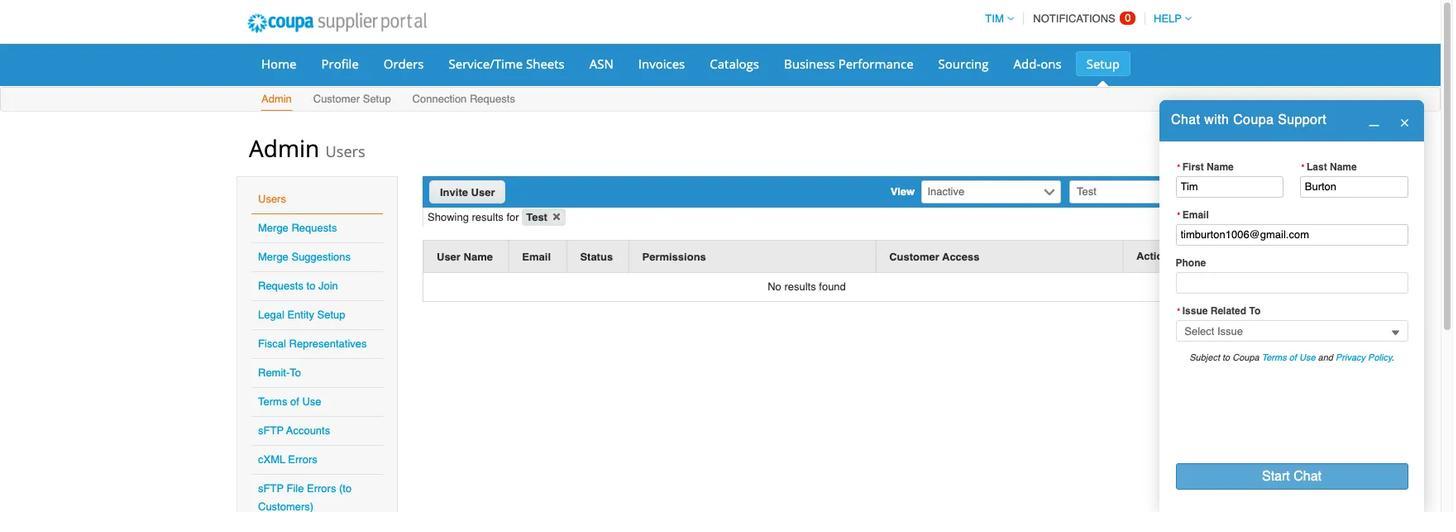 Task type: describe. For each thing, give the bounding box(es) containing it.
user inside button
[[437, 250, 461, 263]]

merge requests link
[[258, 222, 337, 234]]

service/time sheets link
[[438, 51, 576, 76]]

chat with coupa support
[[1172, 113, 1327, 128]]

0 vertical spatial user
[[471, 186, 495, 199]]

customer access
[[890, 250, 980, 263]]

chat with coupa support dialog
[[1160, 100, 1425, 512]]

business performance
[[784, 55, 914, 72]]

merge suggestions link
[[258, 251, 351, 263]]

coupa for terms
[[1233, 352, 1260, 363]]

merge for merge suggestions
[[258, 251, 289, 263]]

sftp for sftp accounts
[[258, 424, 284, 437]]

sftp file errors (to customers)
[[258, 482, 352, 512]]

of inside the chat with coupa support dialog
[[1290, 352, 1297, 363]]

users inside admin users
[[326, 141, 365, 161]]

coupa supplier portal image
[[237, 2, 437, 44]]

0
[[1125, 12, 1131, 24]]

support
[[1278, 113, 1327, 128]]

first
[[1183, 161, 1204, 173]]

requests to join
[[258, 280, 338, 292]]

profile link
[[311, 51, 370, 76]]

found
[[819, 280, 846, 293]]

access
[[943, 250, 980, 263]]

subject
[[1190, 352, 1220, 363]]

for
[[507, 211, 519, 223]]

clear filter image
[[549, 209, 564, 224]]

subject to coupa terms of use and privacy policy .
[[1190, 352, 1395, 363]]

results for showing
[[472, 211, 504, 223]]

connection requests link
[[412, 89, 516, 111]]

connection requests
[[412, 93, 515, 105]]

business performance link
[[774, 51, 925, 76]]

legal entity setup link
[[258, 309, 345, 321]]

privacy policy link
[[1336, 352, 1392, 363]]

admin link
[[261, 89, 293, 111]]

1 horizontal spatial text default image
[[1399, 117, 1410, 128]]

0 horizontal spatial email
[[522, 250, 551, 263]]

* last name
[[1302, 161, 1357, 173]]

invoices
[[639, 55, 685, 72]]

to inside the chat with coupa support dialog
[[1250, 305, 1261, 317]]

admin for admin
[[261, 93, 292, 105]]

invite user link
[[429, 180, 506, 203]]

remit-to link
[[258, 367, 301, 379]]

phone
[[1176, 257, 1206, 269]]

ons
[[1041, 55, 1062, 72]]

sheets
[[526, 55, 565, 72]]

user name
[[437, 250, 493, 263]]

help link
[[1147, 12, 1192, 25]]

fiscal representatives link
[[258, 338, 367, 350]]

requests to join link
[[258, 280, 338, 292]]

orders link
[[373, 51, 435, 76]]

policy
[[1369, 352, 1392, 363]]

name inside button
[[464, 250, 493, 263]]

orders
[[384, 55, 424, 72]]

accounts
[[286, 424, 330, 437]]

none button inside the chat with coupa support dialog
[[1176, 463, 1409, 490]]

join
[[319, 280, 338, 292]]

permissions button
[[642, 248, 706, 265]]

Search text field
[[1070, 180, 1186, 204]]

* first name
[[1177, 161, 1234, 173]]

admin for admin users
[[249, 132, 320, 164]]

status
[[580, 250, 613, 263]]

customer setup
[[313, 93, 391, 105]]

2 vertical spatial setup
[[317, 309, 345, 321]]

no
[[768, 280, 782, 293]]

cxml
[[258, 453, 285, 466]]

name for last name
[[1330, 161, 1357, 173]]

no results found alert
[[424, 273, 1191, 301]]

merge for merge requests
[[258, 222, 289, 234]]

search image
[[1165, 184, 1180, 199]]

customer setup link
[[313, 89, 392, 111]]

customer for customer access
[[890, 250, 940, 263]]

tim link
[[978, 12, 1014, 25]]

requests for merge requests
[[292, 222, 337, 234]]

with
[[1205, 113, 1230, 128]]

legal entity setup
[[258, 309, 345, 321]]

fiscal
[[258, 338, 286, 350]]

* email
[[1177, 209, 1209, 221]]

1 vertical spatial setup
[[363, 93, 391, 105]]

1 vertical spatial terms
[[258, 395, 287, 408]]

customer for customer setup
[[313, 93, 360, 105]]

0 horizontal spatial terms of use link
[[258, 395, 321, 408]]

none text field inside the chat with coupa support dialog
[[1176, 224, 1409, 246]]

notifications
[[1034, 12, 1116, 25]]

invoices link
[[628, 51, 696, 76]]

email button
[[522, 248, 551, 265]]

actions
[[1137, 250, 1176, 262]]

to for requests
[[307, 280, 316, 292]]

sftp accounts
[[258, 424, 330, 437]]

setup link
[[1076, 51, 1131, 76]]

remit-
[[258, 367, 290, 379]]

email inside the chat with coupa support dialog
[[1183, 209, 1209, 221]]

last
[[1307, 161, 1328, 173]]

* for email
[[1177, 210, 1182, 220]]

errors inside 'sftp file errors (to customers)'
[[307, 482, 336, 495]]

home link
[[251, 51, 307, 76]]



Task type: vqa. For each thing, say whether or not it's contained in the screenshot.
NONE
no



Task type: locate. For each thing, give the bounding box(es) containing it.
1 horizontal spatial email
[[1183, 209, 1209, 221]]

service/time
[[449, 55, 523, 72]]

suggestions
[[292, 251, 351, 263]]

0 horizontal spatial to
[[290, 367, 301, 379]]

* left the first
[[1177, 162, 1182, 172]]

coupa for support
[[1234, 113, 1274, 128]]

chat
[[1172, 113, 1201, 128]]

admin down the home link
[[261, 93, 292, 105]]

setup down join
[[317, 309, 345, 321]]

sftp up cxml
[[258, 424, 284, 437]]

customer inside button
[[890, 250, 940, 263]]

1 vertical spatial to
[[1223, 352, 1230, 363]]

* left issue
[[1177, 306, 1182, 316]]

test
[[526, 211, 548, 223]]

requests
[[470, 93, 515, 105], [292, 222, 337, 234], [258, 280, 304, 292]]

connection
[[412, 93, 467, 105]]

representatives
[[289, 338, 367, 350]]

* for issue
[[1177, 306, 1182, 316]]

view
[[891, 185, 915, 198]]

1 horizontal spatial setup
[[363, 93, 391, 105]]

errors down accounts
[[288, 453, 318, 466]]

terms down 'select issue' 'text field'
[[1262, 352, 1287, 363]]

0 vertical spatial use
[[1300, 352, 1316, 363]]

name down showing results for
[[464, 250, 493, 263]]

0 vertical spatial coupa
[[1234, 113, 1274, 128]]

email down the first
[[1183, 209, 1209, 221]]

1 merge from the top
[[258, 222, 289, 234]]

2 horizontal spatial name
[[1330, 161, 1357, 173]]

name right last
[[1330, 161, 1357, 173]]

1 horizontal spatial terms of use link
[[1262, 352, 1316, 363]]

related
[[1211, 305, 1247, 317]]

0 vertical spatial customer
[[313, 93, 360, 105]]

1 horizontal spatial to
[[1250, 305, 1261, 317]]

0 horizontal spatial to
[[307, 280, 316, 292]]

sourcing
[[939, 55, 989, 72]]

0 vertical spatial terms of use link
[[1262, 352, 1316, 363]]

0 vertical spatial sftp
[[258, 424, 284, 437]]

of
[[1290, 352, 1297, 363], [290, 395, 299, 408]]

to for subject
[[1223, 352, 1230, 363]]

1 vertical spatial users
[[258, 193, 286, 205]]

showing results for
[[428, 211, 522, 223]]

requests inside "connection requests" link
[[470, 93, 515, 105]]

sourcing link
[[928, 51, 1000, 76]]

0 vertical spatial of
[[1290, 352, 1297, 363]]

0 horizontal spatial customer
[[313, 93, 360, 105]]

coupa right the "subject"
[[1233, 352, 1260, 363]]

terms down remit-
[[258, 395, 287, 408]]

1 horizontal spatial to
[[1223, 352, 1230, 363]]

sftp up customers)
[[258, 482, 284, 495]]

0 horizontal spatial users
[[258, 193, 286, 205]]

home
[[261, 55, 297, 72]]

merge down users link
[[258, 222, 289, 234]]

no results found
[[768, 280, 846, 293]]

coupa right with at top right
[[1234, 113, 1274, 128]]

service/time sheets
[[449, 55, 565, 72]]

* inside * first name
[[1177, 162, 1182, 172]]

0 horizontal spatial setup
[[317, 309, 345, 321]]

user up showing results for
[[471, 186, 495, 199]]

navigation
[[978, 2, 1192, 35]]

merge
[[258, 222, 289, 234], [258, 251, 289, 263]]

0 vertical spatial requests
[[470, 93, 515, 105]]

add-ons
[[1014, 55, 1062, 72]]

to up terms of use
[[290, 367, 301, 379]]

* inside * email
[[1177, 210, 1182, 220]]

of down 'select issue' 'text field'
[[1290, 352, 1297, 363]]

to right related
[[1250, 305, 1261, 317]]

1 vertical spatial errors
[[307, 482, 336, 495]]

1 vertical spatial requests
[[292, 222, 337, 234]]

* for last
[[1302, 162, 1306, 172]]

users down customer setup link
[[326, 141, 365, 161]]

sftp inside 'sftp file errors (to customers)'
[[258, 482, 284, 495]]

asn
[[590, 55, 614, 72]]

asn link
[[579, 51, 624, 76]]

1 horizontal spatial terms
[[1262, 352, 1287, 363]]

customer down profile
[[313, 93, 360, 105]]

setup down notifications 0
[[1087, 55, 1120, 72]]

email
[[1183, 209, 1209, 221], [522, 250, 551, 263]]

user down showing
[[437, 250, 461, 263]]

0 vertical spatial to
[[1250, 305, 1261, 317]]

and
[[1318, 352, 1334, 363]]

1 horizontal spatial of
[[1290, 352, 1297, 363]]

results left for
[[472, 211, 504, 223]]

0 horizontal spatial user
[[437, 250, 461, 263]]

entity
[[287, 309, 314, 321]]

customer left access
[[890, 250, 940, 263]]

* issue related to
[[1177, 305, 1261, 317]]

issue
[[1183, 305, 1208, 317]]

file
[[287, 482, 304, 495]]

name
[[1207, 161, 1234, 173], [1330, 161, 1357, 173], [464, 250, 493, 263]]

sftp accounts link
[[258, 424, 330, 437]]

notifications 0
[[1034, 12, 1131, 25]]

status button
[[580, 248, 613, 265]]

cxml errors link
[[258, 453, 318, 466]]

0 horizontal spatial use
[[302, 395, 321, 408]]

1 vertical spatial admin
[[249, 132, 320, 164]]

* for first
[[1177, 162, 1182, 172]]

1 horizontal spatial customer
[[890, 250, 940, 263]]

2 merge from the top
[[258, 251, 289, 263]]

setup
[[1087, 55, 1120, 72], [363, 93, 391, 105], [317, 309, 345, 321]]

results right no
[[785, 280, 816, 293]]

profile
[[321, 55, 359, 72]]

2 vertical spatial requests
[[258, 280, 304, 292]]

requests down service/time
[[470, 93, 515, 105]]

terms of use link down 'select issue' 'text field'
[[1262, 352, 1316, 363]]

0 vertical spatial to
[[307, 280, 316, 292]]

* inside * issue related to
[[1177, 306, 1182, 316]]

View text field
[[923, 181, 1040, 203]]

showing
[[428, 211, 469, 223]]

users up merge requests link
[[258, 193, 286, 205]]

remit-to
[[258, 367, 301, 379]]

catalogs link
[[699, 51, 770, 76]]

2 sftp from the top
[[258, 482, 284, 495]]

use left and
[[1300, 352, 1316, 363]]

legal
[[258, 309, 284, 321]]

to right the "subject"
[[1223, 352, 1230, 363]]

invite user
[[440, 186, 495, 199]]

name right the first
[[1207, 161, 1234, 173]]

fiscal representatives
[[258, 338, 367, 350]]

0 vertical spatial terms
[[1262, 352, 1287, 363]]

setup down orders
[[363, 93, 391, 105]]

1 vertical spatial email
[[522, 250, 551, 263]]

admin down the admin link
[[249, 132, 320, 164]]

0 horizontal spatial text default image
[[1369, 116, 1380, 126]]

help
[[1154, 12, 1182, 25]]

to left join
[[307, 280, 316, 292]]

2 horizontal spatial setup
[[1087, 55, 1120, 72]]

email down test at top
[[522, 250, 551, 263]]

0 vertical spatial email
[[1183, 209, 1209, 221]]

terms of use link inside the chat with coupa support dialog
[[1262, 352, 1316, 363]]

1 vertical spatial of
[[290, 395, 299, 408]]

* left last
[[1302, 162, 1306, 172]]

None button
[[1176, 463, 1409, 490]]

requests up legal on the left of page
[[258, 280, 304, 292]]

None text field
[[1176, 224, 1409, 246]]

None text field
[[1176, 176, 1284, 198], [1300, 176, 1409, 198], [1176, 176, 1284, 198], [1300, 176, 1409, 198]]

1 vertical spatial to
[[290, 367, 301, 379]]

* down search icon
[[1177, 210, 1182, 220]]

1 vertical spatial use
[[302, 395, 321, 408]]

performance
[[839, 55, 914, 72]]

merge down merge requests link
[[258, 251, 289, 263]]

1 vertical spatial results
[[785, 280, 816, 293]]

users link
[[258, 193, 286, 205]]

1 horizontal spatial name
[[1207, 161, 1234, 173]]

1 horizontal spatial use
[[1300, 352, 1316, 363]]

0 vertical spatial results
[[472, 211, 504, 223]]

of up 'sftp accounts' link
[[290, 395, 299, 408]]

terms
[[1262, 352, 1287, 363], [258, 395, 287, 408]]

to
[[1250, 305, 1261, 317], [290, 367, 301, 379]]

use
[[1300, 352, 1316, 363], [302, 395, 321, 408]]

invite
[[440, 186, 468, 199]]

admin inside the admin link
[[261, 93, 292, 105]]

1 vertical spatial customer
[[890, 250, 940, 263]]

1 vertical spatial terms of use link
[[258, 395, 321, 408]]

user name button
[[437, 248, 493, 265]]

permissions
[[642, 250, 706, 263]]

1 vertical spatial coupa
[[1233, 352, 1260, 363]]

navigation containing notifications 0
[[978, 2, 1192, 35]]

to inside the chat with coupa support dialog
[[1223, 352, 1230, 363]]

sftp for sftp file errors (to customers)
[[258, 482, 284, 495]]

Select Issue text field
[[1176, 320, 1409, 342]]

0 horizontal spatial of
[[290, 395, 299, 408]]

add-ons link
[[1003, 51, 1073, 76]]

0 horizontal spatial terms
[[258, 395, 287, 408]]

cxml errors
[[258, 453, 318, 466]]

0 vertical spatial errors
[[288, 453, 318, 466]]

requests for connection requests
[[470, 93, 515, 105]]

business
[[784, 55, 835, 72]]

merge requests
[[258, 222, 337, 234]]

0 vertical spatial admin
[[261, 93, 292, 105]]

0 horizontal spatial name
[[464, 250, 493, 263]]

(to
[[339, 482, 352, 495]]

customer access button
[[890, 248, 980, 265]]

1 vertical spatial user
[[437, 250, 461, 263]]

1 horizontal spatial results
[[785, 280, 816, 293]]

errors left (to in the bottom of the page
[[307, 482, 336, 495]]

none field inside the chat with coupa support dialog
[[1176, 320, 1409, 342]]

requests up suggestions
[[292, 222, 337, 234]]

*
[[1177, 162, 1182, 172], [1302, 162, 1306, 172], [1177, 210, 1182, 220], [1177, 306, 1182, 316]]

Phone telephone field
[[1176, 272, 1409, 294]]

terms inside the chat with coupa support dialog
[[1262, 352, 1287, 363]]

results inside "alert"
[[785, 280, 816, 293]]

terms of use
[[258, 395, 321, 408]]

text default image
[[1369, 116, 1380, 126], [1399, 117, 1410, 128]]

1 vertical spatial merge
[[258, 251, 289, 263]]

1 horizontal spatial user
[[471, 186, 495, 199]]

use inside the chat with coupa support dialog
[[1300, 352, 1316, 363]]

sftp file errors (to customers) link
[[258, 482, 352, 512]]

.
[[1392, 352, 1395, 363]]

user
[[471, 186, 495, 199], [437, 250, 461, 263]]

0 vertical spatial merge
[[258, 222, 289, 234]]

0 vertical spatial setup
[[1087, 55, 1120, 72]]

catalogs
[[710, 55, 759, 72]]

customers)
[[258, 501, 314, 512]]

results
[[472, 211, 504, 223], [785, 280, 816, 293]]

add-
[[1014, 55, 1041, 72]]

admin users
[[249, 132, 365, 164]]

terms of use link up 'sftp accounts' link
[[258, 395, 321, 408]]

sftp
[[258, 424, 284, 437], [258, 482, 284, 495]]

1 horizontal spatial users
[[326, 141, 365, 161]]

name for first name
[[1207, 161, 1234, 173]]

terms of use link
[[1262, 352, 1316, 363], [258, 395, 321, 408]]

None field
[[1176, 320, 1409, 342]]

1 vertical spatial sftp
[[258, 482, 284, 495]]

tim
[[986, 12, 1004, 25]]

0 vertical spatial users
[[326, 141, 365, 161]]

1 sftp from the top
[[258, 424, 284, 437]]

results for no
[[785, 280, 816, 293]]

* inside * last name
[[1302, 162, 1306, 172]]

use up accounts
[[302, 395, 321, 408]]

0 horizontal spatial results
[[472, 211, 504, 223]]



